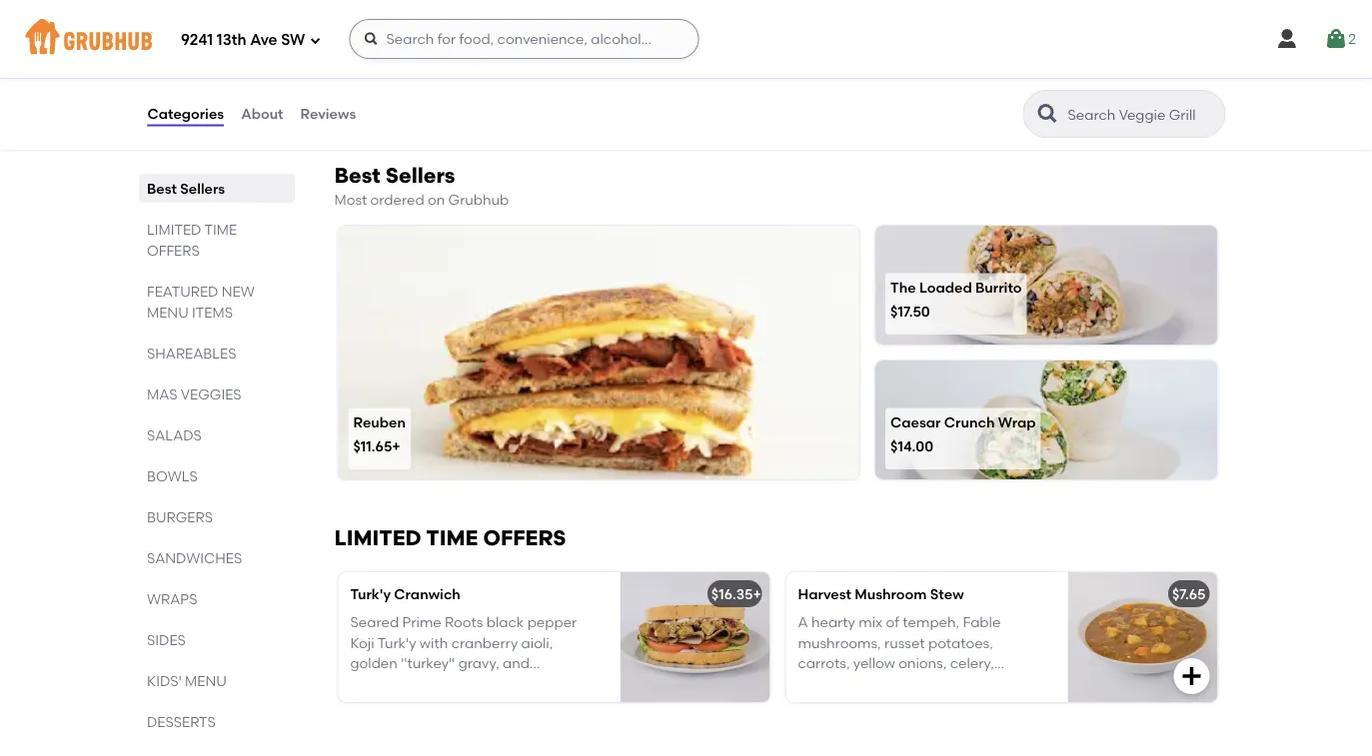 Task type: vqa. For each thing, say whether or not it's contained in the screenshot.
-
no



Task type: describe. For each thing, give the bounding box(es) containing it.
2 horizontal spatial svg image
[[1180, 665, 1204, 689]]

9241
[[181, 31, 213, 49]]

stuffing
[[503, 675, 554, 692]]

celery,
[[951, 655, 995, 672]]

seared prime roots black pepper koji turk'y with cranberry aioli, golden "turkey" gravy, and homemade cranberry stuffing on grilled sourdough bread
[[350, 615, 577, 713]]

featured
[[146, 283, 218, 300]]

wraps
[[146, 591, 197, 608]]

"turkey"
[[401, 655, 455, 672]]

salads tab
[[146, 425, 286, 446]]

limited inside limited time offers
[[146, 221, 201, 238]]

sides tab
[[146, 630, 286, 651]]

fable
[[963, 615, 1001, 632]]

yellow
[[854, 655, 896, 672]]

and inside seared prime roots black pepper koji turk'y with cranberry aioli, golden "turkey" gravy, and homemade cranberry stuffing on grilled sourdough bread
[[503, 655, 530, 672]]

homemade
[[350, 675, 430, 692]]

bowls tab
[[146, 466, 286, 487]]

featured new menu items tab
[[146, 281, 286, 323]]

categories button
[[146, 78, 225, 150]]

items
[[192, 304, 232, 321]]

about button
[[240, 78, 285, 150]]

harvest mushroom stew
[[798, 586, 964, 603]]

menu inside "tab"
[[185, 673, 226, 690]]

menu inside featured new menu items
[[146, 304, 188, 321]]

hearty
[[812, 615, 856, 632]]

sw
[[281, 31, 305, 49]]

potatoes,
[[929, 635, 994, 652]]

main navigation navigation
[[0, 0, 1373, 78]]

about
[[241, 105, 284, 122]]

$16.35
[[712, 586, 753, 603]]

kids' menu tab
[[146, 671, 286, 692]]

stew
[[931, 586, 964, 603]]

delivery
[[520, 34, 572, 51]]

mas veggies tab
[[146, 384, 286, 405]]

loaded
[[920, 279, 973, 296]]

of
[[886, 615, 900, 632]]

desserts tab
[[146, 712, 286, 733]]

1 vertical spatial +
[[753, 586, 762, 603]]

desserts
[[146, 714, 215, 731]]

aioli,
[[522, 635, 553, 652]]

0 horizontal spatial svg image
[[309, 34, 321, 46]]

caesar crunch wrap $14.00
[[891, 414, 1036, 455]]

grilled
[[350, 696, 392, 713]]

turk'y cranwich image
[[620, 573, 770, 703]]

bowls
[[146, 468, 197, 485]]

crunch
[[945, 414, 995, 431]]

ave
[[250, 31, 278, 49]]

best sellers
[[146, 180, 225, 197]]

svg image inside 2 button
[[1325, 27, 1349, 51]]

caesar
[[891, 414, 941, 431]]

grubhub
[[449, 191, 509, 208]]

search icon image
[[1036, 102, 1060, 126]]

$16.35 +
[[712, 586, 762, 603]]

featured new menu items
[[146, 283, 254, 321]]

reuben
[[353, 414, 406, 431]]

tempeh,
[[903, 615, 960, 632]]

13th
[[217, 31, 247, 49]]

thyme
[[899, 675, 942, 692]]

burgers tab
[[146, 507, 286, 528]]

on inside seared prime roots black pepper koji turk'y with cranberry aioli, golden "turkey" gravy, and homemade cranberry stuffing on grilled sourdough bread
[[557, 675, 574, 692]]

best for best sellers most ordered on grubhub
[[334, 163, 381, 188]]

carrots,
[[798, 655, 850, 672]]

on inside best sellers most ordered on grubhub
[[428, 191, 445, 208]]

2
[[1349, 30, 1357, 47]]

burgers
[[146, 509, 212, 526]]

1 horizontal spatial offers
[[484, 526, 566, 551]]

rosemary,
[[798, 675, 865, 692]]

shareables
[[146, 345, 236, 362]]

roots
[[445, 615, 483, 632]]

new
[[221, 283, 254, 300]]

Search Veggie Grill search field
[[1066, 105, 1219, 124]]

burrito
[[976, 279, 1022, 296]]

Search for food, convenience, alcohol... search field
[[349, 19, 699, 59]]

mushroom
[[855, 586, 927, 603]]



Task type: locate. For each thing, give the bounding box(es) containing it.
$14.00
[[891, 438, 934, 455]]

1 horizontal spatial best
[[334, 163, 381, 188]]

most
[[334, 191, 367, 208]]

offers
[[146, 242, 199, 259], [484, 526, 566, 551]]

limited time offers up the cranwich
[[334, 526, 566, 551]]

limited time offers inside tab
[[146, 221, 237, 259]]

$17.50
[[891, 303, 931, 320]]

1 horizontal spatial limited time offers
[[334, 526, 566, 551]]

turk'y up seared
[[350, 586, 391, 603]]

reviews button
[[300, 78, 357, 150]]

limited time offers
[[146, 221, 237, 259], [334, 526, 566, 551]]

wraps tab
[[146, 589, 286, 610]]

time inside tab
[[204, 221, 237, 238]]

sellers for best sellers most ordered on grubhub
[[386, 163, 455, 188]]

0 horizontal spatial +
[[392, 438, 401, 455]]

russet
[[885, 635, 925, 652]]

on right ordered
[[428, 191, 445, 208]]

+ inside reuben $11.65 +
[[392, 438, 401, 455]]

menu right kids'
[[185, 673, 226, 690]]

1 vertical spatial offers
[[484, 526, 566, 551]]

9241 13th ave sw
[[181, 31, 305, 49]]

0 vertical spatial time
[[204, 221, 237, 238]]

1 vertical spatial menu
[[185, 673, 226, 690]]

sandwiches
[[146, 550, 242, 567]]

+
[[392, 438, 401, 455], [753, 586, 762, 603]]

ordered
[[370, 191, 425, 208]]

0 vertical spatial menu
[[146, 304, 188, 321]]

1 vertical spatial and
[[869, 675, 896, 692]]

1 horizontal spatial svg image
[[1325, 27, 1349, 51]]

and
[[503, 655, 530, 672], [869, 675, 896, 692]]

sellers inside best sellers most ordered on grubhub
[[386, 163, 455, 188]]

0 vertical spatial limited
[[146, 221, 201, 238]]

$1.99 delivery
[[485, 34, 572, 51]]

best up limited time offers tab
[[146, 180, 176, 197]]

gravy,
[[459, 655, 500, 672]]

time down best sellers tab
[[204, 221, 237, 238]]

sellers inside tab
[[180, 180, 225, 197]]

bread
[[472, 696, 513, 713]]

mas veggies
[[146, 386, 241, 403]]

best inside tab
[[146, 180, 176, 197]]

+ down reuben
[[392, 438, 401, 455]]

1 vertical spatial turk'y
[[378, 635, 416, 652]]

0 horizontal spatial svg image
[[1276, 27, 1300, 51]]

0 horizontal spatial best
[[146, 180, 176, 197]]

and down yellow
[[869, 675, 896, 692]]

0 vertical spatial cranberry
[[452, 635, 518, 652]]

the
[[891, 279, 916, 296]]

1 horizontal spatial svg image
[[363, 31, 379, 47]]

reuben $11.65 +
[[353, 414, 406, 455]]

1 horizontal spatial sellers
[[386, 163, 455, 188]]

salads
[[146, 427, 201, 444]]

0 vertical spatial turk'y
[[350, 586, 391, 603]]

sellers up limited time offers tab
[[180, 180, 225, 197]]

mushrooms,
[[798, 635, 882, 652]]

0 vertical spatial on
[[428, 191, 445, 208]]

best inside best sellers most ordered on grubhub
[[334, 163, 381, 188]]

$7.65
[[1173, 586, 1206, 603]]

time up the cranwich
[[426, 526, 478, 551]]

best for best sellers
[[146, 180, 176, 197]]

on
[[428, 191, 445, 208], [557, 675, 574, 692]]

on right stuffing at left
[[557, 675, 574, 692]]

sandwiches tab
[[146, 548, 286, 569]]

1 vertical spatial cranberry
[[433, 675, 500, 692]]

cranberry
[[452, 635, 518, 652], [433, 675, 500, 692]]

cranberry up the gravy,
[[452, 635, 518, 652]]

best up most
[[334, 163, 381, 188]]

black
[[487, 615, 524, 632]]

koji
[[350, 635, 375, 652]]

a hearty mix of tempeh, fable mushrooms, russet potatoes, carrots, yellow onions, celery, rosemary, and thyme
[[798, 615, 1001, 692]]

0 vertical spatial and
[[503, 655, 530, 672]]

offers inside limited time offers
[[146, 242, 199, 259]]

1 svg image from the left
[[1276, 27, 1300, 51]]

sellers up ordered
[[386, 163, 455, 188]]

limited up turk'y cranwich
[[334, 526, 422, 551]]

0 horizontal spatial sellers
[[180, 180, 225, 197]]

$11.65
[[353, 438, 392, 455]]

limited
[[146, 221, 201, 238], [334, 526, 422, 551]]

veggies
[[180, 386, 241, 403]]

turk'y down seared
[[378, 635, 416, 652]]

1 vertical spatial limited
[[334, 526, 422, 551]]

turk'y
[[350, 586, 391, 603], [378, 635, 416, 652]]

sellers
[[386, 163, 455, 188], [180, 180, 225, 197]]

the loaded burrito $17.50
[[891, 279, 1022, 320]]

sellers for best sellers
[[180, 180, 225, 197]]

sourdough
[[396, 696, 469, 713]]

mas
[[146, 386, 177, 403]]

onions,
[[899, 655, 947, 672]]

cranberry down the gravy,
[[433, 675, 500, 692]]

0 horizontal spatial on
[[428, 191, 445, 208]]

kids' menu
[[146, 673, 226, 690]]

golden
[[350, 655, 398, 672]]

0 horizontal spatial and
[[503, 655, 530, 672]]

0 vertical spatial limited time offers
[[146, 221, 237, 259]]

1 vertical spatial time
[[426, 526, 478, 551]]

limited time offers tab
[[146, 219, 286, 261]]

1 horizontal spatial limited
[[334, 526, 422, 551]]

0 horizontal spatial limited
[[146, 221, 201, 238]]

time
[[204, 221, 237, 238], [426, 526, 478, 551]]

svg image
[[1276, 27, 1300, 51], [1325, 27, 1349, 51]]

kids'
[[146, 673, 181, 690]]

0 horizontal spatial limited time offers
[[146, 221, 237, 259]]

limited down best sellers
[[146, 221, 201, 238]]

0 vertical spatial offers
[[146, 242, 199, 259]]

menu
[[146, 304, 188, 321], [185, 673, 226, 690]]

seared
[[350, 615, 399, 632]]

best
[[334, 163, 381, 188], [146, 180, 176, 197]]

0 horizontal spatial offers
[[146, 242, 199, 259]]

offers up black
[[484, 526, 566, 551]]

reviews
[[301, 105, 356, 122]]

0 vertical spatial +
[[392, 438, 401, 455]]

offers up "featured"
[[146, 242, 199, 259]]

limited time offers down best sellers
[[146, 221, 237, 259]]

wrap
[[999, 414, 1036, 431]]

shareables tab
[[146, 343, 286, 364]]

harvest mushroom stew image
[[1068, 573, 1218, 703]]

and inside a hearty mix of tempeh, fable mushrooms, russet potatoes, carrots, yellow onions, celery, rosemary, and thyme
[[869, 675, 896, 692]]

2 button
[[1325, 21, 1357, 57]]

1 horizontal spatial and
[[869, 675, 896, 692]]

svg image
[[363, 31, 379, 47], [309, 34, 321, 46], [1180, 665, 1204, 689]]

menu down "featured"
[[146, 304, 188, 321]]

turk'y cranwich
[[350, 586, 461, 603]]

+ left the harvest
[[753, 586, 762, 603]]

1 horizontal spatial on
[[557, 675, 574, 692]]

best sellers most ordered on grubhub
[[334, 163, 509, 208]]

1 horizontal spatial time
[[426, 526, 478, 551]]

with
[[420, 635, 448, 652]]

sides
[[146, 632, 185, 649]]

1 vertical spatial on
[[557, 675, 574, 692]]

$1.99
[[485, 34, 516, 51]]

categories
[[147, 105, 224, 122]]

a
[[798, 615, 808, 632]]

prime
[[402, 615, 442, 632]]

0 horizontal spatial time
[[204, 221, 237, 238]]

and up stuffing at left
[[503, 655, 530, 672]]

1 horizontal spatial +
[[753, 586, 762, 603]]

mix
[[859, 615, 883, 632]]

turk'y inside seared prime roots black pepper koji turk'y with cranberry aioli, golden "turkey" gravy, and homemade cranberry stuffing on grilled sourdough bread
[[378, 635, 416, 652]]

best sellers tab
[[146, 178, 286, 199]]

cranwich
[[394, 586, 461, 603]]

harvest
[[798, 586, 852, 603]]

pepper
[[528, 615, 577, 632]]

1 vertical spatial limited time offers
[[334, 526, 566, 551]]

2 svg image from the left
[[1325, 27, 1349, 51]]



